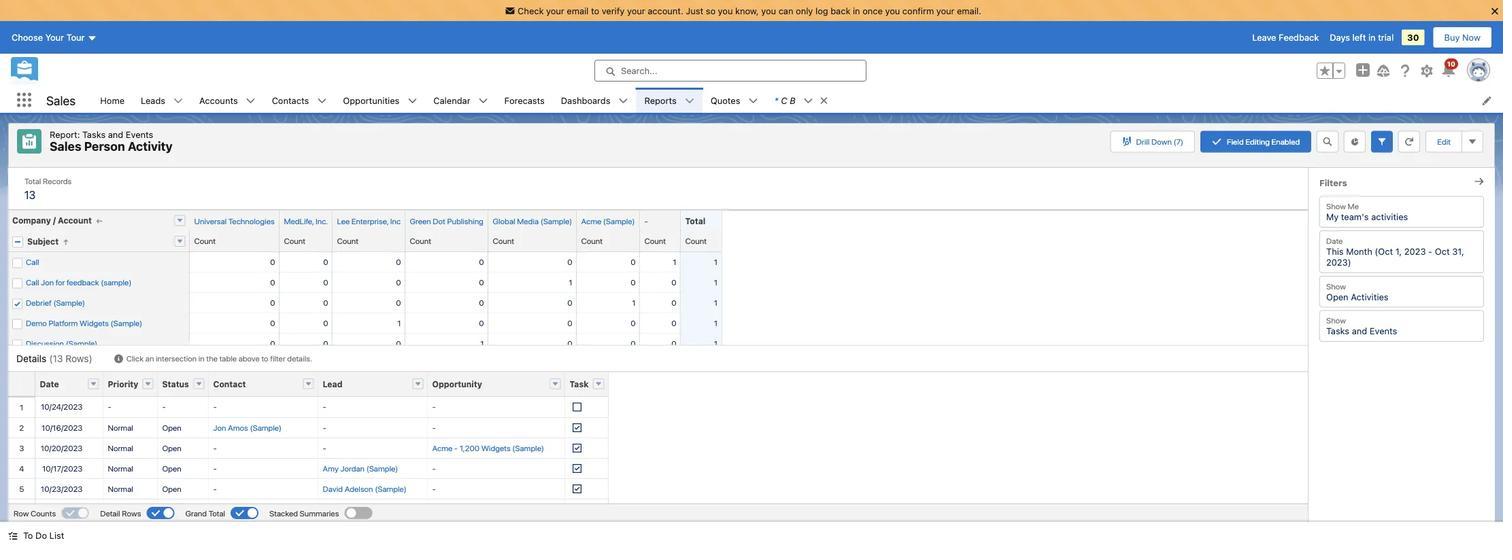 Task type: locate. For each thing, give the bounding box(es) containing it.
text default image right leads at the top left of the page
[[174, 96, 183, 106]]

accounts list item
[[191, 88, 264, 113]]

to do list button
[[0, 522, 72, 550]]

your left email
[[546, 5, 564, 16]]

text default image for dashboards
[[619, 96, 628, 106]]

buy
[[1445, 32, 1460, 43]]

1 text default image from the left
[[174, 96, 183, 106]]

0 vertical spatial in
[[853, 5, 860, 16]]

text default image
[[174, 96, 183, 106], [317, 96, 327, 106], [619, 96, 628, 106], [685, 96, 694, 106], [749, 96, 758, 106], [804, 96, 813, 106]]

text default image for opportunities
[[408, 96, 417, 106]]

verify
[[602, 5, 625, 16]]

list item containing *
[[766, 88, 835, 113]]

text default image inside to do list button
[[8, 532, 18, 541]]

quotes link
[[703, 88, 749, 113]]

check your email to verify your account. just so you know, you can only log back in once you confirm your email.
[[518, 5, 982, 16]]

text default image down search...
[[619, 96, 628, 106]]

1 you from the left
[[718, 5, 733, 16]]

log
[[816, 5, 828, 16]]

tour
[[66, 32, 85, 43]]

dashboards list item
[[553, 88, 636, 113]]

you
[[718, 5, 733, 16], [761, 5, 776, 16], [885, 5, 900, 16]]

text default image inside calendar list item
[[479, 96, 488, 106]]

text default image left *
[[749, 96, 758, 106]]

text default image
[[819, 96, 829, 105], [246, 96, 256, 106], [408, 96, 417, 106], [479, 96, 488, 106], [8, 532, 18, 541]]

leads
[[141, 95, 165, 105]]

list
[[92, 88, 1503, 113]]

you left the can
[[761, 5, 776, 16]]

text default image right contacts
[[317, 96, 327, 106]]

you right the so
[[718, 5, 733, 16]]

1 horizontal spatial in
[[1369, 32, 1376, 43]]

text default image right calendar
[[479, 96, 488, 106]]

0 horizontal spatial your
[[546, 5, 564, 16]]

accounts
[[199, 95, 238, 105]]

you right once at top right
[[885, 5, 900, 16]]

text default image inside "leads" list item
[[174, 96, 183, 106]]

buy now button
[[1433, 27, 1492, 48]]

in right left
[[1369, 32, 1376, 43]]

home
[[100, 95, 125, 105]]

quotes
[[711, 95, 740, 105]]

in right back
[[853, 5, 860, 16]]

2 horizontal spatial you
[[885, 5, 900, 16]]

now
[[1463, 32, 1481, 43]]

leave
[[1252, 32, 1276, 43]]

choose your tour button
[[11, 27, 98, 48]]

can
[[779, 5, 794, 16]]

your left email.
[[937, 5, 955, 16]]

0 horizontal spatial you
[[718, 5, 733, 16]]

4 text default image from the left
[[685, 96, 694, 106]]

contacts link
[[264, 88, 317, 113]]

3 you from the left
[[885, 5, 900, 16]]

buy now
[[1445, 32, 1481, 43]]

text default image right reports
[[685, 96, 694, 106]]

in
[[853, 5, 860, 16], [1369, 32, 1376, 43]]

1 horizontal spatial your
[[627, 5, 645, 16]]

list item
[[766, 88, 835, 113]]

2 text default image from the left
[[317, 96, 327, 106]]

your right 'verify'
[[627, 5, 645, 16]]

text default image left to at left bottom
[[8, 532, 18, 541]]

group
[[1317, 63, 1346, 79]]

text default image for calendar
[[479, 96, 488, 106]]

5 text default image from the left
[[749, 96, 758, 106]]

1 horizontal spatial you
[[761, 5, 776, 16]]

6 text default image from the left
[[804, 96, 813, 106]]

text default image right b
[[804, 96, 813, 106]]

text default image left calendar
[[408, 96, 417, 106]]

*
[[774, 95, 778, 105]]

1 your from the left
[[546, 5, 564, 16]]

email.
[[957, 5, 982, 16]]

reports
[[645, 95, 677, 105]]

leads list item
[[133, 88, 191, 113]]

dashboards link
[[553, 88, 619, 113]]

text default image inside quotes list item
[[749, 96, 758, 106]]

do
[[35, 531, 47, 541]]

2 horizontal spatial your
[[937, 5, 955, 16]]

text default image inside accounts list item
[[246, 96, 256, 106]]

3 text default image from the left
[[619, 96, 628, 106]]

home link
[[92, 88, 133, 113]]

calendar link
[[425, 88, 479, 113]]

dashboards
[[561, 95, 611, 105]]

calendar list item
[[425, 88, 496, 113]]

2 you from the left
[[761, 5, 776, 16]]

reports link
[[636, 88, 685, 113]]

confirm
[[903, 5, 934, 16]]

text default image right the accounts
[[246, 96, 256, 106]]

opportunities list item
[[335, 88, 425, 113]]

0 horizontal spatial in
[[853, 5, 860, 16]]

text default image inside reports list item
[[685, 96, 694, 106]]

left
[[1353, 32, 1366, 43]]

just
[[686, 5, 703, 16]]

quotes list item
[[703, 88, 766, 113]]

text default image inside 'contacts' list item
[[317, 96, 327, 106]]

forecasts
[[504, 95, 545, 105]]

text default image inside the opportunities list item
[[408, 96, 417, 106]]

days left in trial
[[1330, 32, 1394, 43]]

text default image inside dashboards list item
[[619, 96, 628, 106]]

days
[[1330, 32, 1350, 43]]

text default image for accounts
[[246, 96, 256, 106]]

your
[[546, 5, 564, 16], [627, 5, 645, 16], [937, 5, 955, 16]]

list containing home
[[92, 88, 1503, 113]]



Task type: describe. For each thing, give the bounding box(es) containing it.
accounts link
[[191, 88, 246, 113]]

contacts
[[272, 95, 309, 105]]

feedback
[[1279, 32, 1319, 43]]

text default image for leads
[[174, 96, 183, 106]]

back
[[831, 5, 851, 16]]

text default image for reports
[[685, 96, 694, 106]]

account.
[[648, 5, 684, 16]]

text default image for quotes
[[749, 96, 758, 106]]

search... button
[[595, 60, 867, 82]]

text default image for contacts
[[317, 96, 327, 106]]

leave feedback link
[[1252, 32, 1319, 43]]

reports list item
[[636, 88, 703, 113]]

choose your tour
[[12, 32, 85, 43]]

1 vertical spatial in
[[1369, 32, 1376, 43]]

email
[[567, 5, 589, 16]]

search...
[[621, 66, 657, 76]]

so
[[706, 5, 716, 16]]

forecasts link
[[496, 88, 553, 113]]

trial
[[1378, 32, 1394, 43]]

know,
[[735, 5, 759, 16]]

c
[[781, 95, 787, 105]]

30
[[1408, 32, 1419, 43]]

leads link
[[133, 88, 174, 113]]

your
[[45, 32, 64, 43]]

leave feedback
[[1252, 32, 1319, 43]]

10
[[1447, 60, 1456, 68]]

opportunities
[[343, 95, 399, 105]]

check
[[518, 5, 544, 16]]

choose
[[12, 32, 43, 43]]

10 button
[[1441, 59, 1458, 79]]

to do list
[[23, 531, 64, 541]]

text default image right b
[[819, 96, 829, 105]]

to
[[23, 531, 33, 541]]

sales
[[46, 93, 76, 108]]

b
[[790, 95, 796, 105]]

list
[[49, 531, 64, 541]]

only
[[796, 5, 813, 16]]

calendar
[[434, 95, 470, 105]]

text default image inside list item
[[804, 96, 813, 106]]

opportunities link
[[335, 88, 408, 113]]

2 your from the left
[[627, 5, 645, 16]]

3 your from the left
[[937, 5, 955, 16]]

* c b
[[774, 95, 796, 105]]

once
[[863, 5, 883, 16]]

contacts list item
[[264, 88, 335, 113]]

to
[[591, 5, 599, 16]]



Task type: vqa. For each thing, say whether or not it's contained in the screenshot.
text default icon inside the Quotes list item
no



